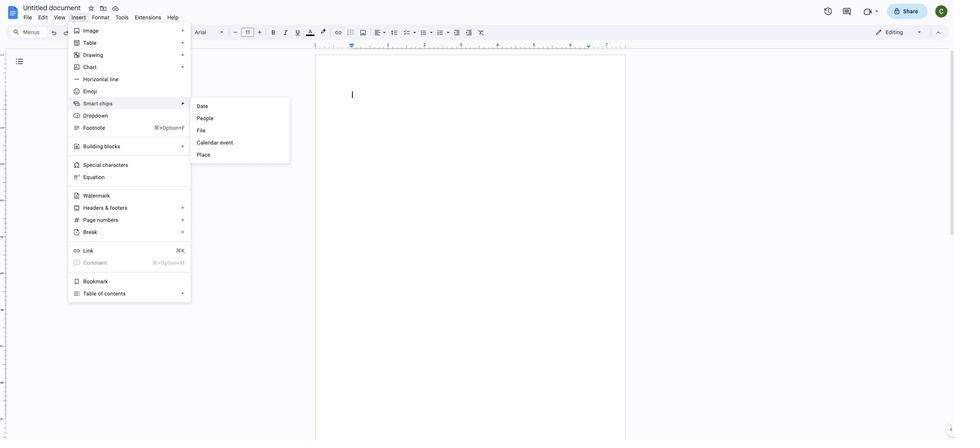 Task type: vqa. For each thing, say whether or not it's contained in the screenshot.


Task type: describe. For each thing, give the bounding box(es) containing it.
bottom margin image
[[0, 418, 6, 441]]

top margin image
[[0, 55, 6, 93]]

b u ilding blocks
[[83, 144, 120, 150]]

blocks
[[104, 144, 120, 150]]

share button
[[888, 4, 928, 19]]

g
[[90, 217, 93, 223]]

bulleted list menu image
[[428, 27, 433, 30]]

line & paragraph spacing image
[[390, 27, 399, 38]]

ilding
[[90, 144, 103, 150]]

f ile
[[197, 128, 206, 134]]

able
[[86, 40, 97, 46]]

table
[[83, 291, 97, 297]]

application containing share
[[0, 0, 956, 441]]

foot n ote
[[83, 125, 105, 131]]

foot
[[83, 125, 94, 131]]

d for ate
[[197, 103, 201, 109]]

s
[[123, 291, 126, 297]]

chart q element
[[83, 64, 99, 70]]

l ink
[[83, 248, 93, 254]]

mode and view toolbar
[[870, 25, 945, 40]]

menu containing d
[[191, 98, 290, 164]]

chips
[[99, 101, 113, 107]]

edit menu item
[[35, 13, 51, 22]]

spe
[[83, 162, 93, 168]]

calendar event c element
[[197, 140, 236, 146]]

► for i mage
[[181, 29, 185, 33]]

image i element
[[83, 28, 101, 34]]

co
[[83, 260, 90, 266]]

⌘k element
[[167, 247, 185, 255]]

k
[[94, 230, 97, 236]]

pa
[[83, 217, 90, 223]]

page numbers g element
[[83, 217, 121, 223]]

n
[[94, 125, 97, 131]]

date d element
[[197, 103, 210, 109]]

h
[[83, 205, 87, 211]]

watermark
[[83, 193, 110, 199]]

smart
[[83, 101, 98, 107]]

d ate
[[197, 103, 208, 109]]

font list. arial selected. option
[[195, 27, 216, 38]]

characters
[[102, 162, 128, 168]]

right margin image
[[587, 43, 626, 49]]

t
[[83, 40, 86, 46]]

eople
[[200, 116, 214, 122]]

i mage
[[83, 28, 99, 34]]

arial
[[195, 29, 206, 36]]

h eaders & footers
[[83, 205, 127, 211]]

insert image image
[[359, 27, 368, 38]]

line
[[110, 76, 119, 82]]

ate
[[201, 103, 208, 109]]

brea
[[83, 230, 94, 236]]

ink
[[86, 248, 93, 254]]

file menu item
[[21, 13, 35, 22]]

main toolbar
[[47, 0, 488, 359]]

help
[[167, 14, 179, 21]]

dropdown
[[83, 113, 108, 119]]

break k element
[[83, 230, 99, 236]]

footers
[[110, 205, 127, 211]]

footnote n element
[[83, 125, 107, 131]]

building blocks u element
[[83, 144, 123, 150]]

p
[[197, 116, 200, 122]]

eaders
[[87, 205, 104, 211]]

table t element
[[83, 40, 99, 46]]

ho r izontal line
[[83, 76, 119, 82]]

i
[[83, 28, 85, 34]]

r
[[90, 76, 92, 82]]

b for ookmark
[[83, 279, 87, 285]]

u
[[87, 144, 90, 150]]

highlight color image
[[319, 27, 328, 36]]

left margin image
[[316, 43, 354, 49]]

numbers
[[97, 217, 118, 223]]

content
[[104, 291, 123, 297]]

► for ilding blocks
[[181, 144, 185, 149]]

tools menu item
[[113, 13, 132, 22]]

p eople
[[197, 116, 214, 122]]

extensions menu item
[[132, 13, 164, 22]]

ote
[[97, 125, 105, 131]]

smart chips z element
[[83, 101, 115, 107]]

dropdown 6 element
[[83, 113, 110, 119]]

emoji 7 element
[[83, 89, 99, 95]]

&
[[105, 205, 109, 211]]

emoji
[[83, 89, 97, 95]]

of
[[98, 291, 103, 297]]

menu bar inside menu bar banner
[[21, 10, 182, 22]]

⌘+option+m element
[[143, 260, 185, 267]]

headers & footers h element
[[83, 205, 130, 211]]

tools
[[116, 14, 129, 21]]

⌘+option+m
[[152, 260, 185, 266]]



Task type: locate. For each thing, give the bounding box(es) containing it.
l
[[83, 248, 86, 254]]

checklist menu image
[[412, 27, 416, 30]]

10 ► from the top
[[181, 292, 185, 296]]

event
[[220, 140, 233, 146]]

menu bar banner
[[0, 0, 956, 441]]

text color image
[[306, 27, 315, 36]]

people p element
[[197, 116, 216, 122]]

menu bar
[[21, 10, 182, 22]]

link l element
[[83, 248, 96, 254]]

c alendar event
[[197, 140, 233, 146]]

ial
[[95, 162, 101, 168]]

b ookmark
[[83, 279, 108, 285]]

co m ment
[[83, 260, 107, 266]]

table of contents s element
[[83, 291, 128, 297]]

⌘+option+f
[[154, 125, 185, 131]]

horizontal line r element
[[83, 76, 121, 82]]

1 ► from the top
[[181, 29, 185, 33]]

Star checkbox
[[86, 3, 97, 14]]

t able
[[83, 40, 97, 46]]

d for rawing
[[83, 52, 87, 58]]

view
[[54, 14, 65, 21]]

6 ► from the top
[[181, 144, 185, 149]]

special characters c element
[[83, 162, 131, 168]]

b for u
[[83, 144, 87, 150]]

editing
[[886, 29, 904, 36]]

Menus field
[[10, 27, 48, 38]]

menu containing i
[[50, 22, 191, 441]]

► for d rawing
[[181, 53, 185, 57]]

menu
[[50, 22, 191, 441], [191, 98, 290, 164]]

e
[[83, 174, 86, 181]]

1 vertical spatial d
[[197, 103, 201, 109]]

quation
[[86, 174, 105, 181]]

d rawing
[[83, 52, 103, 58]]

help menu item
[[164, 13, 182, 22]]

ookmark
[[87, 279, 108, 285]]

chart
[[83, 64, 97, 70]]

mage
[[85, 28, 99, 34]]

extensions
[[135, 14, 161, 21]]

format menu item
[[89, 13, 113, 22]]

Font size field
[[241, 28, 257, 37]]

ile
[[200, 128, 206, 134]]

Font size text field
[[242, 28, 254, 37]]

b
[[83, 144, 87, 150], [83, 279, 87, 285]]

ment
[[95, 260, 107, 266]]

0 vertical spatial b
[[83, 144, 87, 150]]

editing button
[[871, 27, 928, 38]]

view menu item
[[51, 13, 69, 22]]

place m element
[[197, 152, 213, 158]]

file f element
[[197, 128, 208, 134]]

izontal
[[92, 76, 109, 82]]

place
[[197, 152, 210, 158]]

edit
[[38, 14, 48, 21]]

ho
[[83, 76, 90, 82]]

bookmark b element
[[83, 279, 110, 285]]

alendar
[[201, 140, 219, 146]]

d down "t"
[[83, 52, 87, 58]]

d
[[83, 52, 87, 58], [197, 103, 201, 109]]

brea k
[[83, 230, 97, 236]]

e
[[93, 217, 96, 223]]

2 ► from the top
[[181, 41, 185, 45]]

share
[[904, 8, 919, 15]]

menu item containing co
[[73, 260, 185, 267]]

format
[[92, 14, 110, 21]]

menu item inside menu
[[73, 260, 185, 267]]

application
[[0, 0, 956, 441]]

insert
[[72, 14, 86, 21]]

b up table
[[83, 279, 87, 285]]

3 ► from the top
[[181, 53, 185, 57]]

► for table of content s
[[181, 292, 185, 296]]

d up 'p'
[[197, 103, 201, 109]]

drawing d element
[[83, 52, 105, 58]]

insert menu item
[[69, 13, 89, 22]]

watermark j element
[[83, 193, 112, 199]]

8 ► from the top
[[181, 218, 185, 222]]

Rename text field
[[21, 3, 85, 12]]

1
[[314, 42, 317, 48]]

⌘+option+f element
[[145, 124, 185, 132]]

7 ► from the top
[[181, 206, 185, 210]]

0 vertical spatial d
[[83, 52, 87, 58]]

comment m element
[[83, 260, 109, 266]]

►
[[181, 29, 185, 33], [181, 41, 185, 45], [181, 53, 185, 57], [181, 65, 185, 69], [181, 101, 185, 106], [181, 144, 185, 149], [181, 206, 185, 210], [181, 218, 185, 222], [181, 230, 185, 234], [181, 292, 185, 296]]

c
[[197, 140, 201, 146]]

► for h eaders & footers
[[181, 206, 185, 210]]

⌘k
[[176, 248, 185, 254]]

9 ► from the top
[[181, 230, 185, 234]]

table of content s
[[83, 291, 126, 297]]

pa g e numbers
[[83, 217, 118, 223]]

c
[[93, 162, 95, 168]]

1 vertical spatial b
[[83, 279, 87, 285]]

menu bar containing file
[[21, 10, 182, 22]]

► for t able
[[181, 41, 185, 45]]

file
[[24, 14, 32, 21]]

menu item
[[73, 260, 185, 267]]

e quation
[[83, 174, 105, 181]]

1 b from the top
[[83, 144, 87, 150]]

2 b from the top
[[83, 279, 87, 285]]

5 ► from the top
[[181, 101, 185, 106]]

m
[[90, 260, 95, 266]]

1 horizontal spatial d
[[197, 103, 201, 109]]

► for brea k
[[181, 230, 185, 234]]

equation e element
[[83, 174, 107, 181]]

4 ► from the top
[[181, 65, 185, 69]]

► for e numbers
[[181, 218, 185, 222]]

b left ilding
[[83, 144, 87, 150]]

rawing
[[87, 52, 103, 58]]

smart chips
[[83, 101, 113, 107]]

0 horizontal spatial d
[[83, 52, 87, 58]]

f
[[197, 128, 200, 134]]

spe c ial characters
[[83, 162, 128, 168]]



